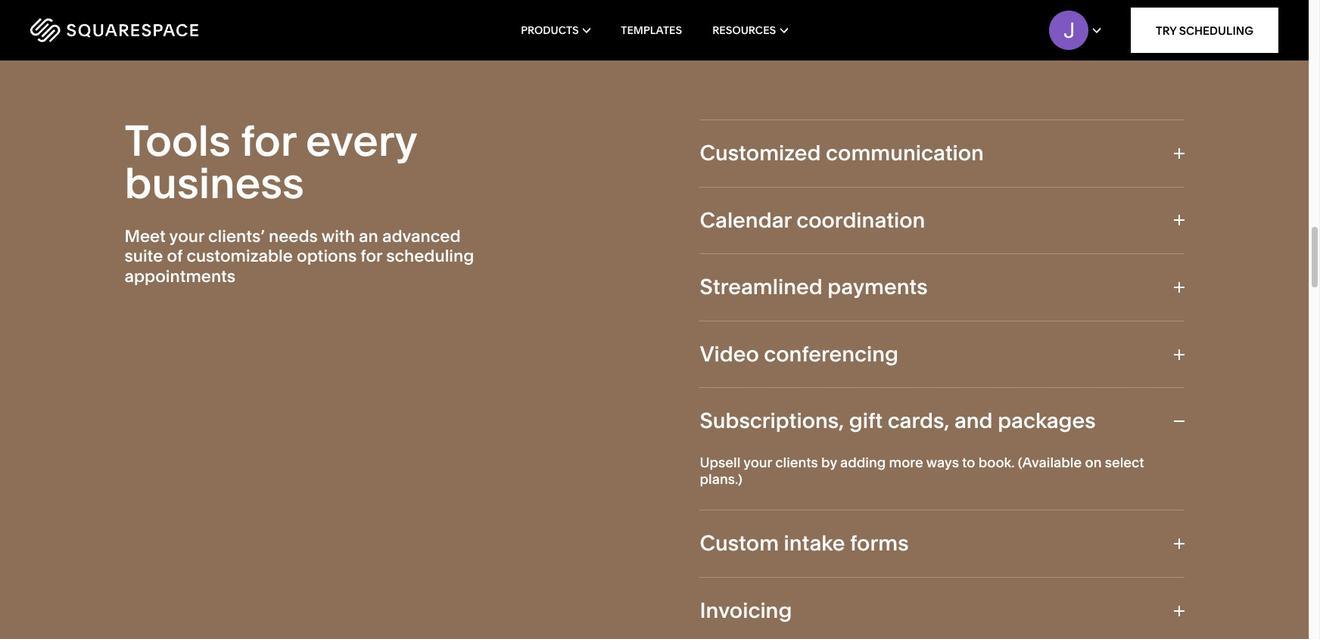 Task type: vqa. For each thing, say whether or not it's contained in the screenshot.
kearny IMAGE
no



Task type: locate. For each thing, give the bounding box(es) containing it.
cards,
[[888, 408, 949, 434]]

your inside upsell your clients by adding more ways to book. (available on select plans.)
[[743, 454, 772, 472]]

intake
[[784, 531, 845, 556]]

an
[[359, 226, 378, 247]]

your
[[169, 226, 204, 247], [743, 454, 772, 472]]

products button
[[521, 0, 591, 61]]

of
[[167, 246, 183, 267]]

for
[[241, 115, 296, 166], [361, 246, 382, 267]]

0 horizontal spatial your
[[169, 226, 204, 247]]

templates
[[621, 23, 682, 37]]

1 vertical spatial for
[[361, 246, 382, 267]]

templates link
[[621, 0, 682, 61]]

appointments
[[125, 266, 235, 287]]

your inside meet your clients' needs with an advanced suite of customizable options for scheduling appointments
[[169, 226, 204, 247]]

needs
[[269, 226, 318, 247]]

payments
[[828, 274, 928, 300]]

customizable
[[186, 246, 293, 267]]

try scheduling link
[[1131, 8, 1278, 53]]

your for meet
[[169, 226, 204, 247]]

plans.)
[[700, 470, 742, 488]]

0 vertical spatial your
[[169, 226, 204, 247]]

calendar
[[700, 207, 792, 233]]

squarespace logo image
[[30, 18, 198, 42]]

with
[[321, 226, 355, 247]]

1 vertical spatial your
[[743, 454, 772, 472]]

your right upsell
[[743, 454, 772, 472]]

packages
[[998, 408, 1096, 434]]

and
[[954, 408, 993, 434]]

your for upsell
[[743, 454, 772, 472]]

meet
[[125, 226, 166, 247]]

subscriptions, gift cards, and packages
[[700, 408, 1096, 434]]

0 vertical spatial for
[[241, 115, 296, 166]]

your up appointments at top left
[[169, 226, 204, 247]]

to
[[962, 454, 975, 472]]

try scheduling
[[1156, 23, 1253, 37]]

customized
[[700, 140, 821, 166]]

custom
[[700, 531, 779, 556]]

custom intake forms
[[700, 531, 909, 556]]

1 horizontal spatial your
[[743, 454, 772, 472]]

products
[[521, 23, 579, 37]]

for inside tools for every business
[[241, 115, 296, 166]]

more
[[889, 454, 923, 472]]

invoicing button
[[700, 578, 1184, 640]]

custom intake forms button
[[700, 511, 1184, 577]]

for inside meet your clients' needs with an advanced suite of customizable options for scheduling appointments
[[361, 246, 382, 267]]

calendar coordination
[[700, 207, 925, 233]]

by
[[821, 454, 837, 472]]

1 horizontal spatial for
[[361, 246, 382, 267]]

try
[[1156, 23, 1177, 37]]

clients'
[[208, 226, 265, 247]]

calendar coordination button
[[700, 187, 1184, 254]]

book.
[[978, 454, 1015, 472]]

clients
[[775, 454, 818, 472]]

squarespace logo link
[[30, 18, 280, 42]]

on
[[1085, 454, 1102, 472]]

0 horizontal spatial for
[[241, 115, 296, 166]]

upsell
[[700, 454, 741, 472]]



Task type: describe. For each thing, give the bounding box(es) containing it.
gift
[[849, 408, 883, 434]]

resources
[[712, 23, 776, 37]]

options
[[297, 246, 357, 267]]

subscriptions,
[[700, 408, 844, 434]]

video conferencing button
[[700, 321, 1184, 388]]

subscriptions, gift cards, and packages button
[[700, 389, 1184, 455]]

customized communication button
[[700, 120, 1184, 187]]

communication
[[826, 140, 984, 166]]

select
[[1105, 454, 1144, 472]]

resources button
[[712, 0, 788, 61]]

conferencing
[[764, 341, 898, 367]]

customized communication
[[700, 140, 984, 166]]

streamlined payments button
[[700, 254, 1184, 321]]

advanced
[[382, 226, 461, 247]]

upsell your clients by adding more ways to book. (available on select plans.)
[[700, 454, 1144, 488]]

every
[[306, 115, 417, 166]]

business
[[125, 157, 304, 209]]

forms
[[850, 531, 909, 556]]

suite
[[125, 246, 163, 267]]

adding
[[840, 454, 886, 472]]

scheduling
[[386, 246, 474, 267]]

video conferencing
[[700, 341, 898, 367]]

tools
[[125, 115, 231, 166]]

streamlined payments
[[700, 274, 928, 300]]

invoicing
[[700, 598, 792, 623]]

coordination
[[796, 207, 925, 233]]

streamlined
[[700, 274, 823, 300]]

tools for every business
[[125, 115, 417, 209]]

ways
[[926, 454, 959, 472]]

video
[[700, 341, 759, 367]]

scheduling
[[1179, 23, 1253, 37]]

(available
[[1018, 454, 1082, 472]]

meet your clients' needs with an advanced suite of customizable options for scheduling appointments
[[125, 226, 474, 287]]



